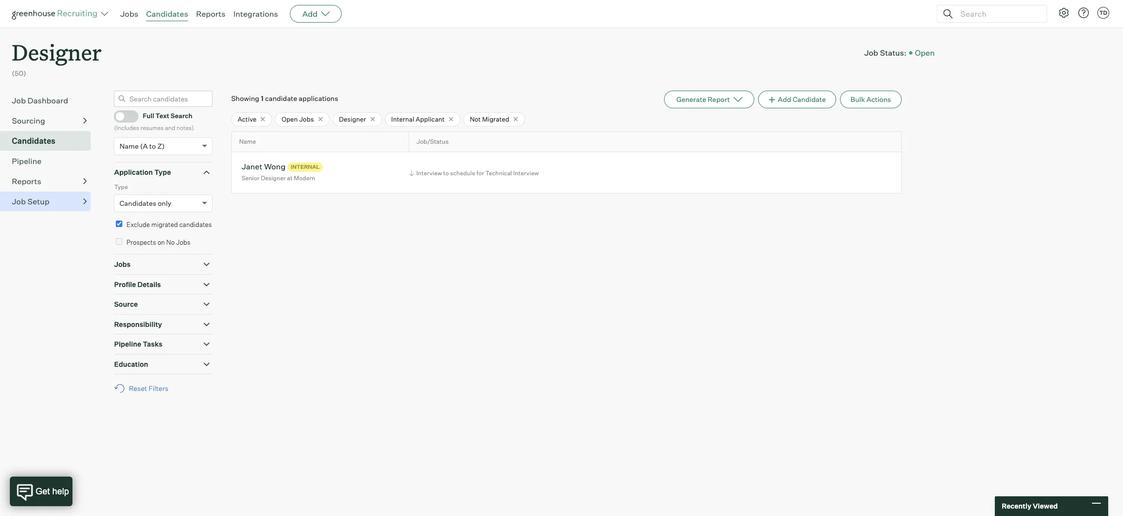 Task type: locate. For each thing, give the bounding box(es) containing it.
interview down job/status
[[417, 170, 442, 177]]

reports left integrations link
[[196, 9, 226, 19]]

prospects on no jobs
[[126, 239, 191, 246]]

1 vertical spatial type
[[114, 183, 128, 191]]

candidates down 'sourcing'
[[12, 136, 55, 146]]

senior designer at modern
[[242, 175, 315, 182]]

recently
[[1002, 503, 1032, 511]]

1 horizontal spatial name
[[239, 138, 256, 146]]

1 horizontal spatial interview
[[513, 170, 539, 177]]

0 vertical spatial reports
[[196, 9, 226, 19]]

pipeline down 'sourcing'
[[12, 156, 42, 166]]

name (a to z)
[[120, 142, 165, 151]]

0 horizontal spatial name
[[120, 142, 139, 151]]

name (a to z) option
[[120, 142, 165, 151]]

open right status:
[[915, 48, 935, 58]]

1 vertical spatial reports link
[[12, 175, 87, 187]]

for
[[477, 170, 484, 177]]

designer
[[12, 37, 102, 67], [339, 115, 366, 123], [261, 175, 286, 182]]

1 horizontal spatial pipeline
[[114, 340, 141, 349]]

1 vertical spatial job
[[12, 96, 26, 105]]

0 vertical spatial open
[[915, 48, 935, 58]]

designer for designer (50)
[[12, 37, 102, 67]]

1 vertical spatial designer
[[339, 115, 366, 123]]

0 horizontal spatial reports
[[12, 176, 41, 186]]

pipeline tasks
[[114, 340, 163, 349]]

reports
[[196, 9, 226, 19], [12, 176, 41, 186]]

internal for internal applicant
[[391, 115, 414, 123]]

candidates inside type element
[[120, 199, 156, 208]]

education
[[114, 360, 148, 369]]

no
[[166, 239, 175, 246]]

exclude migrated candidates
[[126, 221, 212, 229]]

type down application
[[114, 183, 128, 191]]

application type
[[114, 168, 171, 177]]

0 horizontal spatial candidates link
[[12, 135, 87, 147]]

0 vertical spatial candidates
[[146, 9, 188, 19]]

0 vertical spatial candidates link
[[146, 9, 188, 19]]

2 vertical spatial designer
[[261, 175, 286, 182]]

reset filters
[[129, 385, 169, 393]]

0 vertical spatial job
[[865, 48, 879, 58]]

1 vertical spatial to
[[443, 170, 449, 177]]

status:
[[880, 48, 907, 58]]

0 vertical spatial internal
[[391, 115, 414, 123]]

setup
[[27, 197, 49, 207]]

1 horizontal spatial type
[[154, 168, 171, 177]]

open down showing 1 candidate applications
[[282, 115, 298, 123]]

1 horizontal spatial designer
[[261, 175, 286, 182]]

open for open
[[915, 48, 935, 58]]

janet
[[242, 162, 262, 172]]

job left setup
[[12, 197, 26, 207]]

janet wong
[[242, 162, 286, 172]]

add candidate
[[778, 95, 826, 103]]

internal left applicant
[[391, 115, 414, 123]]

at
[[287, 175, 293, 182]]

1 interview from the left
[[417, 170, 442, 177]]

job for job setup
[[12, 197, 26, 207]]

open for open jobs
[[282, 115, 298, 123]]

candidates link
[[146, 9, 188, 19], [12, 135, 87, 147]]

name
[[239, 138, 256, 146], [120, 142, 139, 151]]

janet wong link
[[242, 162, 286, 173]]

showing
[[231, 94, 259, 102]]

pipeline
[[12, 156, 42, 166], [114, 340, 141, 349]]

name down active
[[239, 138, 256, 146]]

job/status
[[417, 138, 449, 146]]

profile
[[114, 280, 136, 289]]

1 horizontal spatial internal
[[391, 115, 414, 123]]

1 horizontal spatial reports
[[196, 9, 226, 19]]

bulk actions link
[[841, 91, 902, 108]]

0 vertical spatial reports link
[[196, 9, 226, 19]]

reports link up job setup link
[[12, 175, 87, 187]]

0 horizontal spatial designer
[[12, 37, 102, 67]]

designer link
[[12, 28, 102, 69]]

interview right technical
[[513, 170, 539, 177]]

senior
[[242, 175, 260, 182]]

candidates right jobs link
[[146, 9, 188, 19]]

candidates link up the 'pipeline' link
[[12, 135, 87, 147]]

add
[[302, 9, 318, 19], [778, 95, 792, 103]]

candidate reports are now available! apply filters and select "view in app" element
[[664, 91, 754, 108]]

reset filters button
[[114, 380, 173, 398]]

interview
[[417, 170, 442, 177], [513, 170, 539, 177]]

candidates
[[146, 9, 188, 19], [12, 136, 55, 146], [120, 199, 156, 208]]

add candidate link
[[758, 91, 837, 108]]

0 horizontal spatial add
[[302, 9, 318, 19]]

jobs
[[120, 9, 138, 19], [299, 115, 314, 123], [176, 239, 191, 246], [114, 261, 131, 269]]

internal up modern
[[291, 164, 320, 171]]

job
[[865, 48, 879, 58], [12, 96, 26, 105], [12, 197, 26, 207]]

1 vertical spatial add
[[778, 95, 792, 103]]

text
[[156, 112, 169, 120]]

1 vertical spatial open
[[282, 115, 298, 123]]

full text search (includes resumes and notes)
[[114, 112, 194, 132]]

0 horizontal spatial internal
[[291, 164, 320, 171]]

not
[[470, 115, 481, 123]]

0 vertical spatial type
[[154, 168, 171, 177]]

candidates link right jobs link
[[146, 9, 188, 19]]

integrations link
[[233, 9, 278, 19]]

actions
[[867, 95, 892, 103]]

to left z)
[[149, 142, 156, 151]]

search
[[171, 112, 193, 120]]

applicant
[[416, 115, 445, 123]]

Exclude migrated candidates checkbox
[[116, 221, 123, 227]]

0 vertical spatial designer
[[12, 37, 102, 67]]

integrations
[[233, 9, 278, 19]]

1 horizontal spatial to
[[443, 170, 449, 177]]

0 vertical spatial pipeline
[[12, 156, 42, 166]]

filters
[[149, 385, 169, 393]]

job left status:
[[865, 48, 879, 58]]

(includes
[[114, 124, 139, 132]]

0 horizontal spatial pipeline
[[12, 156, 42, 166]]

pipeline link
[[12, 155, 87, 167]]

add for add candidate
[[778, 95, 792, 103]]

reset
[[129, 385, 147, 393]]

type
[[154, 168, 171, 177], [114, 183, 128, 191]]

1 vertical spatial reports
[[12, 176, 41, 186]]

configure image
[[1058, 7, 1070, 19]]

job for job status:
[[865, 48, 879, 58]]

1 horizontal spatial add
[[778, 95, 792, 103]]

1 horizontal spatial reports link
[[196, 9, 226, 19]]

0 horizontal spatial open
[[282, 115, 298, 123]]

1 horizontal spatial open
[[915, 48, 935, 58]]

0 vertical spatial add
[[302, 9, 318, 19]]

internal for internal
[[291, 164, 320, 171]]

to left schedule at the top
[[443, 170, 449, 177]]

2 vertical spatial candidates
[[120, 199, 156, 208]]

1 vertical spatial internal
[[291, 164, 320, 171]]

0 horizontal spatial reports link
[[12, 175, 87, 187]]

job up 'sourcing'
[[12, 96, 26, 105]]

source
[[114, 300, 138, 309]]

1 vertical spatial candidates
[[12, 136, 55, 146]]

generate
[[677, 95, 707, 103]]

2 horizontal spatial designer
[[339, 115, 366, 123]]

pipeline up education
[[114, 340, 141, 349]]

bulk actions
[[851, 95, 892, 103]]

name left (a
[[120, 142, 139, 151]]

0 horizontal spatial interview
[[417, 170, 442, 177]]

2 vertical spatial job
[[12, 197, 26, 207]]

internal
[[391, 115, 414, 123], [291, 164, 320, 171]]

candidates up exclude at top
[[120, 199, 156, 208]]

reports link left integrations link
[[196, 9, 226, 19]]

1 vertical spatial pipeline
[[114, 340, 141, 349]]

add inside popup button
[[302, 9, 318, 19]]

candidates
[[179, 221, 212, 229]]

1 horizontal spatial candidates link
[[146, 9, 188, 19]]

candidate
[[265, 94, 297, 102]]

jobs link
[[120, 9, 138, 19]]

reports up job setup
[[12, 176, 41, 186]]

greenhouse recruiting image
[[12, 8, 101, 20]]

type down z)
[[154, 168, 171, 177]]

dashboard
[[27, 96, 68, 105]]

0 horizontal spatial type
[[114, 183, 128, 191]]

0 horizontal spatial to
[[149, 142, 156, 151]]



Task type: vqa. For each thing, say whether or not it's contained in the screenshot.
REPORTS link
yes



Task type: describe. For each thing, give the bounding box(es) containing it.
notes)
[[177, 124, 194, 132]]

application
[[114, 168, 153, 177]]

technical
[[486, 170, 512, 177]]

full
[[143, 112, 154, 120]]

Search candidates field
[[114, 91, 213, 107]]

showing 1 candidate applications
[[231, 94, 338, 102]]

and
[[165, 124, 175, 132]]

internal applicant
[[391, 115, 445, 123]]

applications
[[299, 94, 338, 102]]

2 interview from the left
[[513, 170, 539, 177]]

schedule
[[450, 170, 475, 177]]

report
[[708, 95, 730, 103]]

tasks
[[143, 340, 163, 349]]

candidate
[[793, 95, 826, 103]]

z)
[[157, 142, 165, 151]]

responsibility
[[114, 320, 162, 329]]

td
[[1100, 9, 1108, 16]]

sourcing link
[[12, 115, 87, 127]]

add button
[[290, 5, 342, 23]]

interview to schedule for technical interview link
[[408, 169, 542, 178]]

prospects
[[126, 239, 156, 246]]

Search text field
[[958, 7, 1038, 21]]

viewed
[[1033, 503, 1058, 511]]

0 vertical spatial to
[[149, 142, 156, 151]]

details
[[138, 280, 161, 289]]

candidates only option
[[120, 199, 172, 208]]

(50)
[[12, 69, 26, 78]]

exclude
[[126, 221, 150, 229]]

designer (50)
[[12, 37, 102, 78]]

Prospects on No Jobs checkbox
[[116, 239, 123, 245]]

recently viewed
[[1002, 503, 1058, 511]]

interview to schedule for technical interview
[[417, 170, 539, 177]]

1 vertical spatial candidates link
[[12, 135, 87, 147]]

bulk
[[851, 95, 865, 103]]

resumes
[[140, 124, 164, 132]]

1
[[261, 94, 264, 102]]

add for add
[[302, 9, 318, 19]]

generate report
[[677, 95, 730, 103]]

wong
[[264, 162, 286, 172]]

candidates only
[[120, 199, 172, 208]]

td button
[[1096, 5, 1112, 21]]

open jobs
[[282, 115, 314, 123]]

type element
[[114, 182, 213, 220]]

job status:
[[865, 48, 907, 58]]

pipeline for pipeline tasks
[[114, 340, 141, 349]]

on
[[158, 239, 165, 246]]

migrated
[[482, 115, 510, 123]]

job dashboard link
[[12, 95, 87, 106]]

migrated
[[151, 221, 178, 229]]

job for job dashboard
[[12, 96, 26, 105]]

pipeline for pipeline
[[12, 156, 42, 166]]

checkmark image
[[119, 112, 126, 119]]

profile details
[[114, 280, 161, 289]]

sourcing
[[12, 116, 45, 126]]

designer for designer
[[339, 115, 366, 123]]

(a
[[140, 142, 148, 151]]

active
[[238, 115, 257, 123]]

name for name
[[239, 138, 256, 146]]

job setup link
[[12, 196, 87, 207]]

modern
[[294, 175, 315, 182]]

td button
[[1098, 7, 1110, 19]]

job dashboard
[[12, 96, 68, 105]]

not migrated
[[470, 115, 510, 123]]

name for name (a to z)
[[120, 142, 139, 151]]

job setup
[[12, 197, 49, 207]]

only
[[158, 199, 172, 208]]

generate report button
[[664, 91, 754, 108]]



